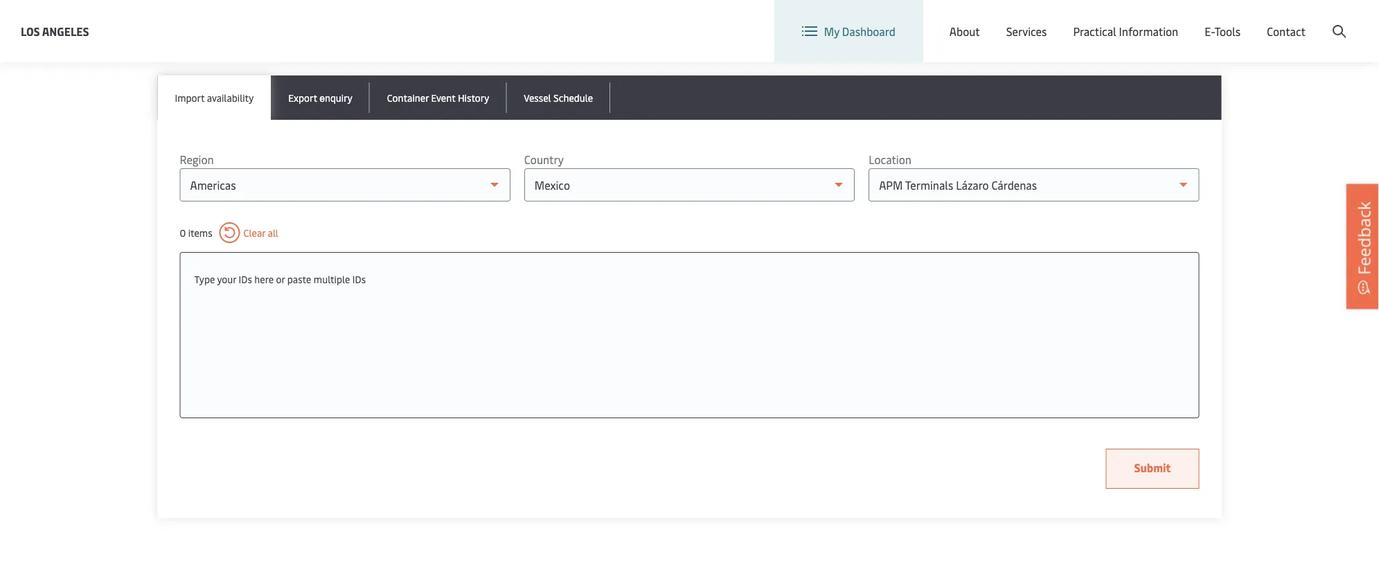 Task type: describe. For each thing, give the bounding box(es) containing it.
schedule
[[553, 91, 593, 104]]

account
[[1312, 13, 1353, 28]]

services button
[[1006, 0, 1047, 62]]

feedback button
[[1346, 184, 1379, 309]]

about button
[[949, 0, 980, 62]]

feedback
[[1352, 201, 1375, 275]]

1 ids from the left
[[239, 272, 252, 285]]

los angeles
[[21, 24, 89, 38]]

practical
[[1073, 24, 1116, 39]]

switch
[[989, 13, 1022, 28]]

dashboard
[[842, 24, 895, 39]]

login / create account
[[1241, 13, 1353, 28]]

menu
[[1147, 13, 1175, 28]]

container event history
[[387, 91, 489, 104]]

global menu
[[1112, 13, 1175, 28]]

0 items
[[180, 226, 212, 239]]

container
[[387, 91, 429, 104]]

0
[[180, 226, 186, 239]]

import availability button
[[158, 75, 271, 120]]

e-tools
[[1205, 24, 1241, 39]]

my dashboard button
[[802, 0, 895, 62]]

practical information button
[[1073, 0, 1178, 62]]

region
[[180, 152, 214, 167]]

contact button
[[1267, 0, 1306, 62]]

availability
[[207, 91, 254, 104]]

container event history button
[[370, 75, 507, 120]]

2 ids from the left
[[352, 272, 366, 285]]

vessel schedule button
[[507, 75, 610, 120]]

los angeles link
[[21, 23, 89, 40]]

switch location button
[[967, 13, 1068, 28]]

tools
[[1214, 24, 1241, 39]]

here
[[254, 272, 274, 285]]

angeles
[[42, 24, 89, 38]]

practical information
[[1073, 24, 1178, 39]]

information
[[1119, 24, 1178, 39]]

type
[[194, 272, 215, 285]]

global
[[1112, 13, 1144, 28]]

type your ids here or paste multiple ids
[[194, 272, 366, 285]]

vessel schedule
[[524, 91, 593, 104]]

1 vertical spatial location
[[869, 152, 911, 167]]

/
[[1270, 13, 1275, 28]]

switch location
[[989, 13, 1068, 28]]



Task type: vqa. For each thing, say whether or not it's contained in the screenshot.
youtube image
no



Task type: locate. For each thing, give the bounding box(es) containing it.
tab list
[[158, 75, 1221, 120]]

my
[[824, 24, 839, 39]]

clear
[[244, 226, 265, 239]]

e-
[[1205, 24, 1214, 39]]

or
[[276, 272, 285, 285]]

all
[[268, 226, 278, 239]]

history
[[458, 91, 489, 104]]

ids
[[239, 272, 252, 285], [352, 272, 366, 285]]

login / create account link
[[1215, 0, 1353, 41]]

about
[[949, 24, 980, 39]]

0 horizontal spatial location
[[869, 152, 911, 167]]

import
[[175, 91, 205, 104]]

items
[[188, 226, 212, 239]]

export еnquiry button
[[271, 75, 370, 120]]

location inside button
[[1025, 13, 1068, 28]]

ids right "your"
[[239, 272, 252, 285]]

event
[[431, 91, 455, 104]]

tab list containing import availability
[[158, 75, 1221, 120]]

login
[[1241, 13, 1268, 28]]

0 horizontal spatial ids
[[239, 272, 252, 285]]

e-tools button
[[1205, 0, 1241, 62]]

0 vertical spatial location
[[1025, 13, 1068, 28]]

your
[[217, 272, 236, 285]]

еnquiry
[[319, 91, 352, 104]]

contact
[[1267, 24, 1306, 39]]

paste
[[287, 272, 311, 285]]

country
[[524, 152, 564, 167]]

import availability
[[175, 91, 254, 104]]

1 horizontal spatial location
[[1025, 13, 1068, 28]]

clear all button
[[219, 222, 278, 243]]

export еnquiry
[[288, 91, 352, 104]]

ids right multiple
[[352, 272, 366, 285]]

my dashboard
[[824, 24, 895, 39]]

multiple
[[314, 272, 350, 285]]

1 horizontal spatial ids
[[352, 272, 366, 285]]

None text field
[[194, 267, 1185, 292]]

export
[[288, 91, 317, 104]]

location
[[1025, 13, 1068, 28], [869, 152, 911, 167]]

los
[[21, 24, 40, 38]]

create
[[1277, 13, 1310, 28]]

vessel
[[524, 91, 551, 104]]

global menu button
[[1081, 0, 1189, 41]]

clear all
[[244, 226, 278, 239]]

services
[[1006, 24, 1047, 39]]



